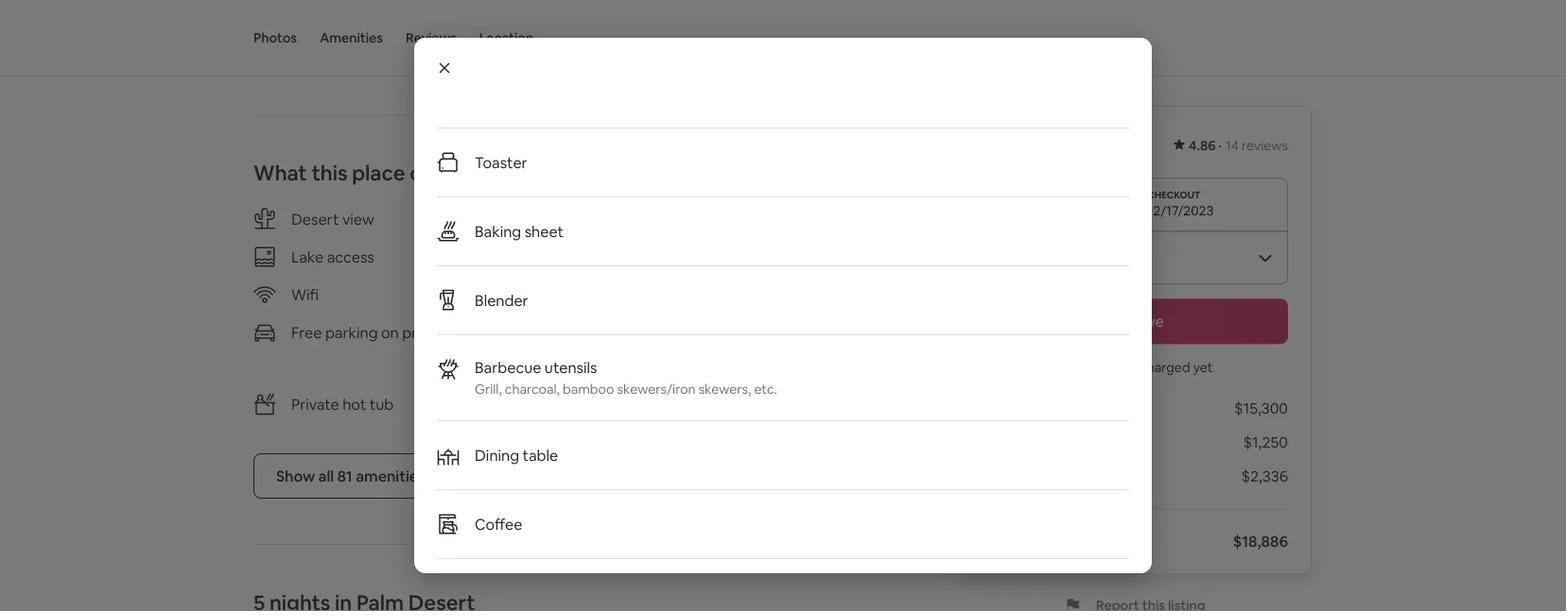 Task type: vqa. For each thing, say whether or not it's contained in the screenshot.
the 4.86 · 14 reviews
yes



Task type: describe. For each thing, give the bounding box(es) containing it.
what
[[253, 160, 307, 187]]

baking sheet
[[475, 222, 564, 241]]

2 1 king bed from the left
[[488, 28, 549, 45]]

3 king from the left
[[708, 28, 733, 45]]

yet
[[1193, 360, 1213, 377]]

reviews button
[[406, 0, 457, 76]]

hours,
[[608, 359, 650, 378]]

$1,250
[[1243, 433, 1288, 453]]

photos button
[[253, 0, 297, 76]]

place
[[352, 160, 405, 187]]

this
[[312, 160, 348, 187]]

lake
[[291, 248, 324, 267]]

hot
[[343, 395, 366, 414]]

all inside button
[[318, 467, 334, 486]]

4.86
[[1189, 137, 1216, 154]]

what this place offers dialog
[[414, 0, 1152, 574]]

free
[[291, 323, 322, 343]]

kitchen
[[608, 248, 661, 267]]

-
[[754, 321, 759, 341]]

1 1 from the left
[[277, 28, 283, 45]]

dining table
[[475, 446, 558, 465]]

premises
[[402, 323, 465, 343]]

location
[[479, 29, 534, 46]]

$15,300
[[1234, 399, 1288, 419]]

blender
[[475, 291, 528, 310]]

access
[[327, 248, 374, 267]]

pool
[[719, 321, 750, 341]]

2 bed from the left
[[525, 28, 549, 45]]

offers
[[410, 160, 467, 187]]

show all 81 amenities button
[[253, 454, 448, 500]]

skewers/iron
[[617, 381, 696, 398]]

toaster
[[475, 153, 527, 172]]

3 1 from the left
[[699, 28, 705, 45]]

3 bed from the left
[[736, 28, 760, 45]]

barbecue
[[475, 358, 541, 377]]

desert
[[291, 210, 339, 229]]

2 1 from the left
[[488, 28, 494, 45]]

wifi
[[291, 285, 319, 305]]

show all 81 amenities
[[276, 467, 425, 486]]

utensils
[[545, 358, 597, 377]]

desert view
[[291, 210, 374, 229]]

outdoor
[[659, 321, 716, 341]]

heated
[[654, 359, 703, 378]]

sheet
[[525, 222, 564, 241]]

view
[[342, 210, 374, 229]]

amenities
[[320, 29, 383, 46]]

lake access
[[291, 248, 374, 267]]

skewers,
[[699, 381, 751, 398]]

year,
[[689, 340, 722, 360]]

table
[[523, 446, 558, 465]]

security cameras on property
[[608, 395, 814, 414]]

on for cameras
[[731, 395, 749, 414]]

reviews
[[406, 29, 457, 46]]

barbecue utensils grill, charcoal, bamboo skewers/iron skewers, etc.
[[475, 358, 777, 398]]

baking
[[475, 222, 521, 241]]

you won't be charged yet
[[1058, 360, 1213, 377]]

14
[[1226, 137, 1239, 154]]

what this place offers
[[253, 160, 467, 187]]

$2,336
[[1241, 467, 1288, 487]]

won't
[[1084, 360, 1118, 377]]



Task type: locate. For each thing, give the bounding box(es) containing it.
3 1 king bed from the left
[[699, 28, 760, 45]]

charged
[[1140, 360, 1190, 377]]

0 horizontal spatial king
[[286, 28, 311, 45]]

private outdoor pool - available all year, open 24 hours, heated
[[608, 321, 781, 378]]

private for private outdoor pool - available all year, open 24 hours, heated
[[608, 321, 656, 341]]

you
[[1058, 360, 1081, 377]]

all
[[671, 340, 686, 360], [318, 467, 334, 486]]

on right parking
[[381, 323, 399, 343]]

amenities button
[[320, 0, 383, 76]]

photos
[[253, 29, 297, 46]]

0 horizontal spatial all
[[318, 467, 334, 486]]

2 horizontal spatial king
[[708, 28, 733, 45]]

0 horizontal spatial on
[[381, 323, 399, 343]]

2 king from the left
[[497, 28, 522, 45]]

2 horizontal spatial 1 king bed
[[699, 28, 760, 45]]

0 vertical spatial on
[[381, 323, 399, 343]]

cameras
[[668, 395, 728, 414]]

24
[[764, 340, 781, 360]]

all left 81 at left bottom
[[318, 467, 334, 486]]

1 horizontal spatial bed
[[525, 28, 549, 45]]

1 horizontal spatial 1 king bed
[[488, 28, 549, 45]]

0 vertical spatial all
[[671, 340, 686, 360]]

2 horizontal spatial 1
[[699, 28, 705, 45]]

on
[[381, 323, 399, 343], [731, 395, 749, 414]]

1 horizontal spatial private
[[608, 321, 656, 341]]

coffee
[[475, 515, 523, 534]]

1 horizontal spatial all
[[671, 340, 686, 360]]

1 bed from the left
[[314, 28, 338, 45]]

open
[[725, 340, 761, 360]]

81
[[337, 467, 353, 486]]

1 vertical spatial private
[[291, 395, 339, 414]]

grill,
[[475, 381, 502, 398]]

on left etc.
[[731, 395, 749, 414]]

reserve button
[[983, 299, 1288, 345]]

1 king bed
[[277, 28, 338, 45], [488, 28, 549, 45], [699, 28, 760, 45]]

security
[[608, 395, 665, 414]]

0 horizontal spatial 1
[[277, 28, 283, 45]]

etc.
[[754, 381, 777, 398]]

$18,886
[[1233, 532, 1288, 552]]

available
[[608, 340, 668, 360]]

reviews
[[1242, 137, 1288, 154]]

amenities
[[356, 467, 425, 486]]

free parking on premises
[[291, 323, 465, 343]]

parking
[[325, 323, 378, 343]]

12/17/2023
[[1148, 203, 1214, 220]]

dining
[[475, 446, 519, 465]]

charcoal,
[[505, 381, 560, 398]]

private inside the "private outdoor pool - available all year, open 24 hours, heated"
[[608, 321, 656, 341]]

1
[[277, 28, 283, 45], [488, 28, 494, 45], [699, 28, 705, 45]]

show
[[276, 467, 315, 486]]

0 vertical spatial private
[[608, 321, 656, 341]]

location button
[[479, 0, 534, 76]]

0 horizontal spatial bed
[[314, 28, 338, 45]]

on for parking
[[381, 323, 399, 343]]

0 horizontal spatial 1 king bed
[[277, 28, 338, 45]]

bed
[[314, 28, 338, 45], [525, 28, 549, 45], [736, 28, 760, 45]]

king
[[286, 28, 311, 45], [497, 28, 522, 45], [708, 28, 733, 45]]

1 vertical spatial on
[[731, 395, 749, 414]]

all left year,
[[671, 340, 686, 360]]

1 horizontal spatial 1
[[488, 28, 494, 45]]

tub
[[370, 395, 394, 414]]

private up hours,
[[608, 321, 656, 341]]

12/17/2023 button
[[983, 178, 1288, 231]]

1 horizontal spatial king
[[497, 28, 522, 45]]

2 horizontal spatial bed
[[736, 28, 760, 45]]

private hot tub
[[291, 395, 394, 414]]

1 horizontal spatial on
[[731, 395, 749, 414]]

·
[[1219, 137, 1222, 154]]

4.86 · 14 reviews
[[1189, 137, 1288, 154]]

all inside the "private outdoor pool - available all year, open 24 hours, heated"
[[671, 340, 686, 360]]

0 horizontal spatial private
[[291, 395, 339, 414]]

private for private hot tub
[[291, 395, 339, 414]]

private
[[608, 321, 656, 341], [291, 395, 339, 414]]

property
[[752, 395, 814, 414]]

bamboo
[[563, 381, 614, 398]]

private left hot
[[291, 395, 339, 414]]

reserve
[[1107, 312, 1164, 331]]

be
[[1121, 360, 1137, 377]]

1 vertical spatial all
[[318, 467, 334, 486]]

1 1 king bed from the left
[[277, 28, 338, 45]]

1 king from the left
[[286, 28, 311, 45]]



